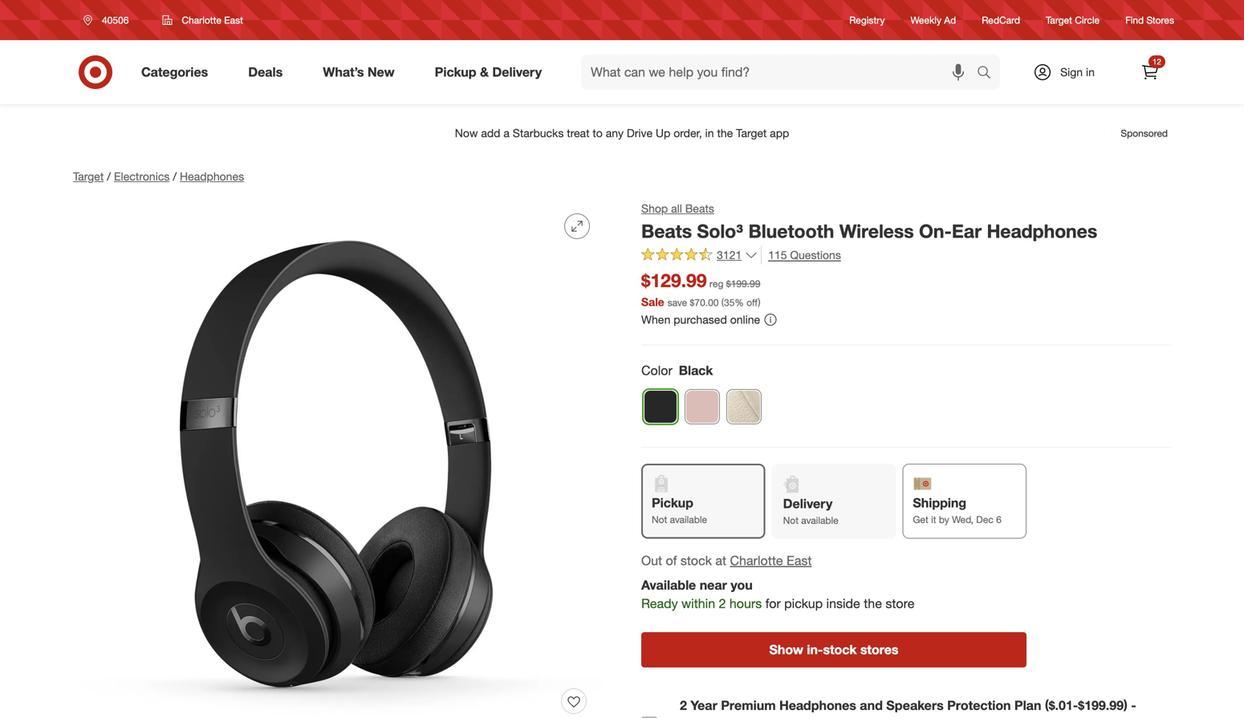 Task type: vqa. For each thing, say whether or not it's contained in the screenshot.
the bottommost "stock"
yes



Task type: locate. For each thing, give the bounding box(es) containing it.
target left electronics
[[73, 169, 104, 184]]

0 horizontal spatial east
[[224, 14, 243, 26]]

1 / from the left
[[107, 169, 111, 184]]

you
[[731, 578, 753, 594]]

delivery
[[493, 64, 542, 80], [784, 496, 833, 512]]

1 horizontal spatial headphones
[[780, 698, 857, 714]]

0 horizontal spatial /
[[107, 169, 111, 184]]

what's
[[323, 64, 364, 80]]

0 horizontal spatial not
[[652, 514, 668, 526]]

what's new
[[323, 64, 395, 80]]

stores
[[861, 642, 899, 658]]

1 vertical spatial headphones
[[987, 220, 1098, 243]]

$199.99)
[[1079, 698, 1128, 714]]

solo³
[[697, 220, 744, 243]]

115
[[769, 248, 787, 262]]

registry
[[850, 14, 885, 26]]

shipping get it by wed, dec 6
[[913, 496, 1002, 526]]

/ right electronics
[[173, 169, 177, 184]]

1 horizontal spatial pickup
[[652, 496, 694, 511]]

1 vertical spatial target
[[73, 169, 104, 184]]

find stores
[[1126, 14, 1175, 26]]

charlotte up you
[[730, 553, 784, 569]]

$129.99 reg $199.99 sale save $ 70.00 ( 35 % off )
[[642, 270, 761, 309]]

charlotte up categories link
[[182, 14, 222, 26]]

2 Year Premium Headphones and Speakers Protection Plan ($.01-$199.99) - Allstate checkbox
[[642, 718, 658, 719]]

headphones inside shop all beats beats solo³ bluetooth wireless on-ear headphones
[[987, 220, 1098, 243]]

of
[[666, 553, 677, 569]]

1 horizontal spatial /
[[173, 169, 177, 184]]

beats down all
[[642, 220, 692, 243]]

sale
[[642, 295, 665, 309]]

store
[[886, 596, 915, 612]]

east up available near you ready within 2 hours for pickup inside the store
[[787, 553, 812, 569]]

when
[[642, 313, 671, 327]]

inside
[[827, 596, 861, 612]]

ear
[[952, 220, 982, 243]]

not up out
[[652, 514, 668, 526]]

headphones right the ear
[[987, 220, 1098, 243]]

pickup for &
[[435, 64, 477, 80]]

target
[[1047, 14, 1073, 26], [73, 169, 104, 184]]

(
[[722, 297, 724, 309]]

pickup up of
[[652, 496, 694, 511]]

available
[[670, 514, 708, 526], [802, 515, 839, 527]]

delivery right &
[[493, 64, 542, 80]]

/ right the target link
[[107, 169, 111, 184]]

0 vertical spatial charlotte
[[182, 14, 222, 26]]

black
[[679, 363, 713, 378]]

1 vertical spatial charlotte
[[730, 553, 784, 569]]

1 horizontal spatial target
[[1047, 14, 1073, 26]]

1 horizontal spatial east
[[787, 553, 812, 569]]

delivery inside delivery not available
[[784, 496, 833, 512]]

1 vertical spatial 2
[[680, 698, 687, 714]]

pickup inside pickup not available
[[652, 496, 694, 511]]

target for target / electronics / headphones
[[73, 169, 104, 184]]

color black
[[642, 363, 713, 378]]

not inside pickup not available
[[652, 514, 668, 526]]

reg
[[710, 278, 724, 290]]

off
[[747, 297, 758, 309]]

stock left "at"
[[681, 553, 712, 569]]

0 horizontal spatial 2
[[680, 698, 687, 714]]

2 horizontal spatial headphones
[[987, 220, 1098, 243]]

delivery up charlotte east button
[[784, 496, 833, 512]]

2 year premium headphones and speakers protection plan ($.01-$199.99) - allstate
[[680, 698, 1137, 719]]

available up of
[[670, 514, 708, 526]]

categories link
[[128, 55, 228, 90]]

east up deals link
[[224, 14, 243, 26]]

0 horizontal spatial stock
[[681, 553, 712, 569]]

charlotte
[[182, 14, 222, 26], [730, 553, 784, 569]]

)
[[758, 297, 761, 309]]

electronics link
[[114, 169, 170, 184]]

target left "circle"
[[1047, 14, 1073, 26]]

find
[[1126, 14, 1145, 26]]

east inside charlotte east dropdown button
[[224, 14, 243, 26]]

What can we help you find? suggestions appear below search field
[[581, 55, 981, 90]]

2 vertical spatial headphones
[[780, 698, 857, 714]]

not up charlotte east button
[[784, 515, 799, 527]]

0 vertical spatial 2
[[719, 596, 726, 612]]

available up charlotte east button
[[802, 515, 839, 527]]

charlotte inside dropdown button
[[182, 14, 222, 26]]

for
[[766, 596, 781, 612]]

stock inside button
[[824, 642, 857, 658]]

headphones left and on the right bottom of the page
[[780, 698, 857, 714]]

available inside pickup not available
[[670, 514, 708, 526]]

0 vertical spatial east
[[224, 14, 243, 26]]

target circle link
[[1047, 13, 1100, 27]]

color
[[642, 363, 673, 378]]

available inside delivery not available
[[802, 515, 839, 527]]

2 down near
[[719, 596, 726, 612]]

2 left year
[[680, 698, 687, 714]]

headphones link
[[180, 169, 244, 184]]

1 vertical spatial delivery
[[784, 496, 833, 512]]

pickup
[[785, 596, 823, 612]]

weekly ad link
[[911, 13, 957, 27]]

$
[[690, 297, 695, 309]]

1 horizontal spatial delivery
[[784, 496, 833, 512]]

target inside target circle "link"
[[1047, 14, 1073, 26]]

charlotte east button
[[152, 6, 254, 35]]

available near you ready within 2 hours for pickup inside the store
[[642, 578, 915, 612]]

1 vertical spatial pickup
[[652, 496, 694, 511]]

black image
[[644, 390, 678, 424]]

protection
[[948, 698, 1012, 714]]

stores
[[1147, 14, 1175, 26]]

0 horizontal spatial available
[[670, 514, 708, 526]]

1 horizontal spatial available
[[802, 515, 839, 527]]

the
[[864, 596, 883, 612]]

1 vertical spatial stock
[[824, 642, 857, 658]]

0 vertical spatial delivery
[[493, 64, 542, 80]]

&
[[480, 64, 489, 80]]

0 vertical spatial pickup
[[435, 64, 477, 80]]

0 horizontal spatial delivery
[[493, 64, 542, 80]]

not
[[652, 514, 668, 526], [784, 515, 799, 527]]

headphones right electronics 'link'
[[180, 169, 244, 184]]

not inside delivery not available
[[784, 515, 799, 527]]

available
[[642, 578, 696, 594]]

%
[[735, 297, 744, 309]]

sign in
[[1061, 65, 1095, 79]]

beats right all
[[686, 202, 715, 216]]

pickup left &
[[435, 64, 477, 80]]

beats
[[686, 202, 715, 216], [642, 220, 692, 243]]

0 horizontal spatial charlotte
[[182, 14, 222, 26]]

0 vertical spatial headphones
[[180, 169, 244, 184]]

it
[[932, 514, 937, 526]]

1 horizontal spatial 2
[[719, 596, 726, 612]]

1 horizontal spatial stock
[[824, 642, 857, 658]]

0 vertical spatial beats
[[686, 202, 715, 216]]

0 vertical spatial target
[[1047, 14, 1073, 26]]

pickup
[[435, 64, 477, 80], [652, 496, 694, 511]]

year
[[691, 698, 718, 714]]

1 horizontal spatial charlotte
[[730, 553, 784, 569]]

stock left stores
[[824, 642, 857, 658]]

when purchased online
[[642, 313, 761, 327]]

east
[[224, 14, 243, 26], [787, 553, 812, 569]]

0 horizontal spatial target
[[73, 169, 104, 184]]

0 horizontal spatial pickup
[[435, 64, 477, 80]]

sign in link
[[1020, 55, 1120, 90]]

out
[[642, 553, 663, 569]]

hours
[[730, 596, 762, 612]]

all
[[671, 202, 682, 216]]

2 / from the left
[[173, 169, 177, 184]]

0 vertical spatial stock
[[681, 553, 712, 569]]

redcard link
[[982, 13, 1021, 27]]

1 horizontal spatial not
[[784, 515, 799, 527]]

and
[[860, 698, 883, 714]]



Task type: describe. For each thing, give the bounding box(es) containing it.
35
[[724, 297, 735, 309]]

1 vertical spatial beats
[[642, 220, 692, 243]]

show
[[770, 642, 804, 658]]

stock for of
[[681, 553, 712, 569]]

show in-stock stores button
[[642, 633, 1027, 668]]

115 questions link
[[761, 246, 842, 265]]

shop all beats beats solo³ bluetooth wireless on-ear headphones
[[642, 202, 1098, 243]]

shipping
[[913, 496, 967, 511]]

show in-stock stores
[[770, 642, 899, 658]]

target for target circle
[[1047, 14, 1073, 26]]

headphones inside 2 year premium headphones and speakers protection plan ($.01-$199.99) - allstate
[[780, 698, 857, 714]]

beats solo³ bluetooth wireless on-ear headphones , 1 of 12 image
[[73, 201, 603, 719]]

rose gold image
[[686, 390, 720, 424]]

available for pickup
[[670, 514, 708, 526]]

target link
[[73, 169, 104, 184]]

$199.99
[[727, 278, 761, 290]]

near
[[700, 578, 728, 594]]

bluetooth
[[749, 220, 835, 243]]

new
[[368, 64, 395, 80]]

registry link
[[850, 13, 885, 27]]

6
[[997, 514, 1002, 526]]

on-
[[920, 220, 952, 243]]

12
[[1153, 57, 1162, 67]]

redcard
[[982, 14, 1021, 26]]

search button
[[970, 55, 1009, 93]]

3121 link
[[642, 246, 758, 266]]

0 horizontal spatial headphones
[[180, 169, 244, 184]]

advertisement region
[[60, 114, 1185, 153]]

pickup for not
[[652, 496, 694, 511]]

save
[[668, 297, 688, 309]]

allstate
[[680, 717, 726, 719]]

circle
[[1076, 14, 1100, 26]]

what's new link
[[309, 55, 415, 90]]

speakers
[[887, 698, 944, 714]]

pickup & delivery link
[[421, 55, 562, 90]]

stock for in-
[[824, 642, 857, 658]]

by
[[940, 514, 950, 526]]

within
[[682, 596, 716, 612]]

pickup not available
[[652, 496, 708, 526]]

pickup & delivery
[[435, 64, 542, 80]]

available for delivery
[[802, 515, 839, 527]]

at
[[716, 553, 727, 569]]

115 questions
[[769, 248, 842, 262]]

questions
[[791, 248, 842, 262]]

shop
[[642, 202, 668, 216]]

wed,
[[953, 514, 974, 526]]

in
[[1087, 65, 1095, 79]]

in-
[[807, 642, 824, 658]]

premium
[[721, 698, 776, 714]]

70.00
[[695, 297, 719, 309]]

3121
[[717, 248, 742, 262]]

purchased
[[674, 313, 727, 327]]

charlotte east
[[182, 14, 243, 26]]

$129.99
[[642, 270, 707, 292]]

find stores link
[[1126, 13, 1175, 27]]

categories
[[141, 64, 208, 80]]

2 inside available near you ready within 2 hours for pickup inside the store
[[719, 596, 726, 612]]

weekly
[[911, 14, 942, 26]]

out of stock at charlotte east
[[642, 553, 812, 569]]

sign
[[1061, 65, 1083, 79]]

1 vertical spatial east
[[787, 553, 812, 569]]

2 inside 2 year premium headphones and speakers protection plan ($.01-$199.99) - allstate
[[680, 698, 687, 714]]

not for delivery
[[784, 515, 799, 527]]

($.01-
[[1046, 698, 1079, 714]]

40506
[[102, 14, 129, 26]]

12 link
[[1133, 55, 1169, 90]]

dec
[[977, 514, 994, 526]]

not for pickup
[[652, 514, 668, 526]]

delivery not available
[[784, 496, 839, 527]]

gold image
[[728, 390, 761, 424]]

plan
[[1015, 698, 1042, 714]]

40506 button
[[73, 6, 146, 35]]

electronics
[[114, 169, 170, 184]]

weekly ad
[[911, 14, 957, 26]]

ready
[[642, 596, 678, 612]]

ad
[[945, 14, 957, 26]]

-
[[1132, 698, 1137, 714]]

get
[[913, 514, 929, 526]]



